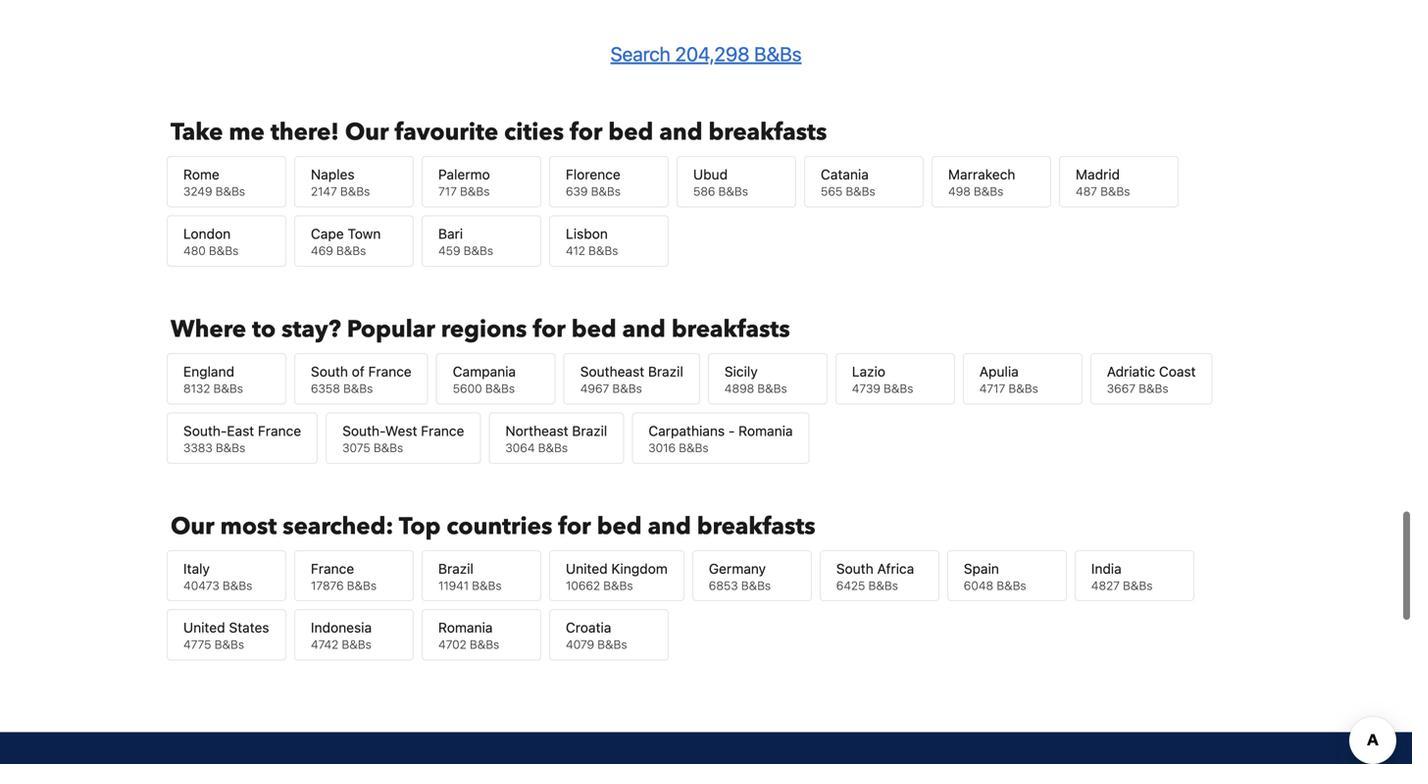 Task type: vqa. For each thing, say whether or not it's contained in the screenshot.
"United" inside How much does it cost to rent SUV in the United States? dropdown button
no



Task type: locate. For each thing, give the bounding box(es) containing it.
b&bs down of
[[343, 382, 373, 395]]

search 204,298 b&bs
[[611, 42, 802, 65]]

b&bs inside catania 565 b&bs
[[846, 185, 876, 198]]

1 south- from the left
[[183, 423, 227, 439]]

france up 17876
[[311, 560, 354, 577]]

0 vertical spatial united
[[566, 560, 608, 577]]

b&bs down carpathians at the bottom of page
[[679, 441, 709, 455]]

me
[[229, 116, 265, 149]]

south- inside south-east france 3383 b&bs
[[183, 423, 227, 439]]

b&bs down africa
[[869, 579, 899, 592]]

breakfasts for where to stay? popular regions for bed and breakfasts
[[672, 313, 790, 346]]

2147
[[311, 185, 337, 198]]

b&bs down the states
[[215, 638, 244, 652]]

croatia
[[566, 620, 612, 636]]

our up italy
[[171, 510, 215, 543]]

northeast
[[506, 423, 569, 439]]

brazil for southeast brazil
[[648, 363, 684, 380]]

1 horizontal spatial south-
[[343, 423, 385, 439]]

0 vertical spatial brazil
[[648, 363, 684, 380]]

for
[[570, 116, 603, 149], [533, 313, 566, 346], [558, 510, 591, 543]]

b&bs down northeast
[[538, 441, 568, 455]]

regions
[[441, 313, 527, 346]]

northeast brazil 3064 b&bs
[[506, 423, 608, 455]]

b&bs inside south-west france 3075 b&bs
[[374, 441, 403, 455]]

1 vertical spatial and
[[623, 313, 666, 346]]

south- for west
[[343, 423, 385, 439]]

469
[[311, 244, 333, 258]]

florence
[[566, 166, 621, 183]]

south inside south of france 6358 b&bs
[[311, 363, 348, 380]]

france right of
[[368, 363, 412, 380]]

2 horizontal spatial brazil
[[648, 363, 684, 380]]

bed for countries
[[597, 510, 642, 543]]

0 vertical spatial romania
[[739, 423, 793, 439]]

london 480 b&bs
[[183, 226, 239, 258]]

south for south of france
[[311, 363, 348, 380]]

b&bs right 40473
[[223, 579, 252, 592]]

most
[[220, 510, 277, 543]]

our
[[345, 116, 389, 149], [171, 510, 215, 543]]

brazil 11941 b&bs
[[439, 560, 502, 592]]

11941
[[439, 579, 469, 592]]

2 vertical spatial and
[[648, 510, 691, 543]]

1 vertical spatial brazil
[[572, 423, 608, 439]]

romania up 4702
[[439, 620, 493, 636]]

brazil inside southeast brazil 4967 b&bs
[[648, 363, 684, 380]]

204,298
[[675, 42, 750, 65]]

b&bs down the palermo
[[460, 185, 490, 198]]

b&bs inside carpathians - romania 3016 b&bs
[[679, 441, 709, 455]]

b&bs down east
[[216, 441, 245, 455]]

1 horizontal spatial our
[[345, 116, 389, 149]]

b&bs down catania
[[846, 185, 876, 198]]

1 vertical spatial breakfasts
[[672, 313, 790, 346]]

4898
[[725, 382, 755, 395]]

b&bs
[[755, 42, 802, 65], [216, 185, 245, 198], [340, 185, 370, 198], [460, 185, 490, 198], [591, 185, 621, 198], [719, 185, 748, 198], [846, 185, 876, 198], [974, 185, 1004, 198], [1101, 185, 1131, 198], [209, 244, 239, 258], [336, 244, 366, 258], [464, 244, 494, 258], [589, 244, 618, 258], [213, 382, 243, 395], [343, 382, 373, 395], [485, 382, 515, 395], [613, 382, 642, 395], [758, 382, 787, 395], [884, 382, 914, 395], [1009, 382, 1039, 395], [1139, 382, 1169, 395], [216, 441, 245, 455], [374, 441, 403, 455], [538, 441, 568, 455], [679, 441, 709, 455], [223, 579, 252, 592], [347, 579, 377, 592], [472, 579, 502, 592], [604, 579, 633, 592], [741, 579, 771, 592], [869, 579, 899, 592], [997, 579, 1027, 592], [1123, 579, 1153, 592], [215, 638, 244, 652], [342, 638, 372, 652], [470, 638, 500, 652], [598, 638, 627, 652]]

coast
[[1159, 363, 1196, 380]]

france 17876 b&bs
[[311, 560, 377, 592]]

madrid 487 b&bs
[[1076, 166, 1131, 198]]

b&bs inside the cape town 469 b&bs
[[336, 244, 366, 258]]

bed up kingdom
[[597, 510, 642, 543]]

germany 6853 b&bs
[[709, 560, 771, 592]]

b&bs right '459'
[[464, 244, 494, 258]]

b&bs inside florence 639 b&bs
[[591, 185, 621, 198]]

0 horizontal spatial south-
[[183, 423, 227, 439]]

southeast brazil 4967 b&bs
[[580, 363, 684, 395]]

brazil up 11941
[[439, 560, 474, 577]]

france for south-west france
[[421, 423, 464, 439]]

1 vertical spatial bed
[[572, 313, 617, 346]]

5600
[[453, 382, 482, 395]]

france for south-east france
[[258, 423, 301, 439]]

0 vertical spatial south
[[311, 363, 348, 380]]

b&bs right the 4739
[[884, 382, 914, 395]]

for up florence
[[570, 116, 603, 149]]

south- up 3383
[[183, 423, 227, 439]]

b&bs inside marrakech 498 b&bs
[[974, 185, 1004, 198]]

breakfasts
[[709, 116, 827, 149], [672, 313, 790, 346], [697, 510, 816, 543]]

b&bs down campania
[[485, 382, 515, 395]]

breakfasts up sicily
[[672, 313, 790, 346]]

france right west
[[421, 423, 464, 439]]

france inside south-west france 3075 b&bs
[[421, 423, 464, 439]]

england
[[183, 363, 234, 380]]

1 vertical spatial united
[[183, 620, 225, 636]]

b&bs inside adriatic coast 3667 b&bs
[[1139, 382, 1169, 395]]

germany
[[709, 560, 766, 577]]

b&bs inside lisbon 412 b&bs
[[589, 244, 618, 258]]

0 vertical spatial bed
[[609, 116, 654, 149]]

for for countries
[[558, 510, 591, 543]]

1 horizontal spatial romania
[[739, 423, 793, 439]]

united up '4775'
[[183, 620, 225, 636]]

south of france 6358 b&bs
[[311, 363, 412, 395]]

and up kingdom
[[648, 510, 691, 543]]

1 vertical spatial south
[[837, 560, 874, 577]]

our up naples
[[345, 116, 389, 149]]

romania right -
[[739, 423, 793, 439]]

ubud
[[694, 166, 728, 183]]

0 horizontal spatial united
[[183, 620, 225, 636]]

popular
[[347, 313, 435, 346]]

rome 3249 b&bs
[[183, 166, 245, 198]]

united up 10662
[[566, 560, 608, 577]]

b&bs right 4702
[[470, 638, 500, 652]]

searched:
[[283, 510, 394, 543]]

b&bs inside brazil 11941 b&bs
[[472, 579, 502, 592]]

bed up florence
[[609, 116, 654, 149]]

b&bs inside united states 4775 b&bs
[[215, 638, 244, 652]]

2 south- from the left
[[343, 423, 385, 439]]

b&bs right 4827
[[1123, 579, 1153, 592]]

480
[[183, 244, 206, 258]]

south inside south africa 6425 b&bs
[[837, 560, 874, 577]]

1 vertical spatial romania
[[439, 620, 493, 636]]

0 vertical spatial for
[[570, 116, 603, 149]]

b&bs inside the 'germany 6853 b&bs'
[[741, 579, 771, 592]]

b&bs right 11941
[[472, 579, 502, 592]]

south- up 3075
[[343, 423, 385, 439]]

717
[[439, 185, 457, 198]]

b&bs down kingdom
[[604, 579, 633, 592]]

2 vertical spatial brazil
[[439, 560, 474, 577]]

b&bs down southeast
[[613, 382, 642, 395]]

4717
[[980, 382, 1006, 395]]

france inside south of france 6358 b&bs
[[368, 363, 412, 380]]

b&bs down madrid at the top right of the page
[[1101, 185, 1131, 198]]

bed up southeast
[[572, 313, 617, 346]]

breakfasts up the ubud 586 b&bs
[[709, 116, 827, 149]]

4702
[[439, 638, 467, 652]]

b&bs right 17876
[[347, 579, 377, 592]]

south africa 6425 b&bs
[[837, 560, 915, 592]]

and up southeast brazil 4967 b&bs
[[623, 313, 666, 346]]

17876
[[311, 579, 344, 592]]

b&bs inside southeast brazil 4967 b&bs
[[613, 382, 642, 395]]

kingdom
[[612, 560, 668, 577]]

6425
[[837, 579, 866, 592]]

france right east
[[258, 423, 301, 439]]

south up 6425 at the right bottom
[[837, 560, 874, 577]]

for for regions
[[533, 313, 566, 346]]

8132
[[183, 382, 210, 395]]

marrakech 498 b&bs
[[949, 166, 1016, 198]]

united inside united states 4775 b&bs
[[183, 620, 225, 636]]

40473
[[183, 579, 220, 592]]

487
[[1076, 185, 1098, 198]]

b&bs down croatia
[[598, 638, 627, 652]]

brazil inside the northeast brazil 3064 b&bs
[[572, 423, 608, 439]]

6048
[[964, 579, 994, 592]]

0 horizontal spatial south
[[311, 363, 348, 380]]

b&bs right 3249 at left
[[216, 185, 245, 198]]

0 horizontal spatial romania
[[439, 620, 493, 636]]

b&bs down town
[[336, 244, 366, 258]]

4775
[[183, 638, 211, 652]]

3249
[[183, 185, 212, 198]]

and up ubud
[[660, 116, 703, 149]]

cape town 469 b&bs
[[311, 226, 381, 258]]

south- inside south-west france 3075 b&bs
[[343, 423, 385, 439]]

b&bs down adriatic
[[1139, 382, 1169, 395]]

brazil right southeast
[[648, 363, 684, 380]]

favourite
[[395, 116, 499, 149]]

for up 10662
[[558, 510, 591, 543]]

south up 6358
[[311, 363, 348, 380]]

naples
[[311, 166, 355, 183]]

for right regions
[[533, 313, 566, 346]]

b&bs right 6048
[[997, 579, 1027, 592]]

romania 4702 b&bs
[[439, 620, 500, 652]]

bari
[[439, 226, 463, 242]]

b&bs right 4898
[[758, 382, 787, 395]]

brazil down 4967
[[572, 423, 608, 439]]

b&bs down ubud
[[719, 185, 748, 198]]

romania inside carpathians - romania 3016 b&bs
[[739, 423, 793, 439]]

b&bs inside campania 5600 b&bs
[[485, 382, 515, 395]]

united for united states
[[183, 620, 225, 636]]

b&bs inside rome 3249 b&bs
[[216, 185, 245, 198]]

b&bs down the lisbon
[[589, 244, 618, 258]]

2 vertical spatial for
[[558, 510, 591, 543]]

south
[[311, 363, 348, 380], [837, 560, 874, 577]]

florence 639 b&bs
[[566, 166, 621, 198]]

2 vertical spatial breakfasts
[[697, 510, 816, 543]]

1 vertical spatial our
[[171, 510, 215, 543]]

3064
[[506, 441, 535, 455]]

bed
[[609, 116, 654, 149], [572, 313, 617, 346], [597, 510, 642, 543]]

france inside france 17876 b&bs
[[311, 560, 354, 577]]

0 horizontal spatial brazil
[[439, 560, 474, 577]]

b&bs down apulia on the top right of page
[[1009, 382, 1039, 395]]

1 horizontal spatial united
[[566, 560, 608, 577]]

1 horizontal spatial brazil
[[572, 423, 608, 439]]

states
[[229, 620, 269, 636]]

sicily
[[725, 363, 758, 380]]

to
[[252, 313, 276, 346]]

b&bs inside lazio 4739 b&bs
[[884, 382, 914, 395]]

b&bs down florence
[[591, 185, 621, 198]]

south-
[[183, 423, 227, 439], [343, 423, 385, 439]]

town
[[348, 226, 381, 242]]

b&bs inside sicily 4898 b&bs
[[758, 382, 787, 395]]

b&bs down naples
[[340, 185, 370, 198]]

united
[[566, 560, 608, 577], [183, 620, 225, 636]]

6358
[[311, 382, 340, 395]]

b&bs down the indonesia
[[342, 638, 372, 652]]

brazil inside brazil 11941 b&bs
[[439, 560, 474, 577]]

apulia 4717 b&bs
[[980, 363, 1039, 395]]

1 horizontal spatial south
[[837, 560, 874, 577]]

south-west france 3075 b&bs
[[343, 423, 464, 455]]

b&bs down london
[[209, 244, 239, 258]]

b&bs down west
[[374, 441, 403, 455]]

1 vertical spatial for
[[533, 313, 566, 346]]

search 204,298 b&bs link
[[611, 42, 802, 65]]

0 vertical spatial breakfasts
[[709, 116, 827, 149]]

france inside south-east france 3383 b&bs
[[258, 423, 301, 439]]

b&bs down marrakech
[[974, 185, 1004, 198]]

2 vertical spatial bed
[[597, 510, 642, 543]]

b&bs down the germany
[[741, 579, 771, 592]]

breakfasts up the germany
[[697, 510, 816, 543]]

b&bs inside "naples 2147 b&bs"
[[340, 185, 370, 198]]

b&bs down england at the left top of page
[[213, 382, 243, 395]]

marrakech
[[949, 166, 1016, 183]]

united inside united kingdom 10662 b&bs
[[566, 560, 608, 577]]

b&bs inside london 480 b&bs
[[209, 244, 239, 258]]



Task type: describe. For each thing, give the bounding box(es) containing it.
italy
[[183, 560, 210, 577]]

3075
[[343, 441, 371, 455]]

4739
[[852, 382, 881, 395]]

459
[[439, 244, 461, 258]]

rome
[[183, 166, 220, 183]]

639
[[566, 185, 588, 198]]

0 horizontal spatial our
[[171, 510, 215, 543]]

lazio 4739 b&bs
[[852, 363, 914, 395]]

4079
[[566, 638, 595, 652]]

3383
[[183, 441, 213, 455]]

campania
[[453, 363, 516, 380]]

indonesia 4742 b&bs
[[311, 620, 372, 652]]

sicily 4898 b&bs
[[725, 363, 787, 395]]

b&bs inside england 8132 b&bs
[[213, 382, 243, 395]]

lisbon
[[566, 226, 608, 242]]

b&bs inside the madrid 487 b&bs
[[1101, 185, 1131, 198]]

campania 5600 b&bs
[[453, 363, 516, 395]]

south-east france 3383 b&bs
[[183, 423, 301, 455]]

carpathians - romania 3016 b&bs
[[649, 423, 793, 455]]

b&bs inside france 17876 b&bs
[[347, 579, 377, 592]]

united kingdom 10662 b&bs
[[566, 560, 668, 592]]

b&bs inside south africa 6425 b&bs
[[869, 579, 899, 592]]

england 8132 b&bs
[[183, 363, 243, 395]]

italy 40473 b&bs
[[183, 560, 252, 592]]

south for south africa
[[837, 560, 874, 577]]

586
[[694, 185, 716, 198]]

united for united kingdom
[[566, 560, 608, 577]]

0 vertical spatial and
[[660, 116, 703, 149]]

bed for regions
[[572, 313, 617, 346]]

where
[[171, 313, 246, 346]]

3016
[[649, 441, 676, 455]]

palermo
[[439, 166, 490, 183]]

west
[[385, 423, 417, 439]]

indonesia
[[311, 620, 372, 636]]

4827
[[1092, 579, 1120, 592]]

bari 459 b&bs
[[439, 226, 494, 258]]

southeast
[[580, 363, 645, 380]]

b&bs inside 'italy 40473 b&bs'
[[223, 579, 252, 592]]

carpathians
[[649, 423, 725, 439]]

0 vertical spatial our
[[345, 116, 389, 149]]

south- for east
[[183, 423, 227, 439]]

croatia 4079 b&bs
[[566, 620, 627, 652]]

ubud 586 b&bs
[[694, 166, 748, 198]]

our most searched: top countries for bed and breakfasts
[[171, 510, 816, 543]]

romania inside romania 4702 b&bs
[[439, 620, 493, 636]]

catania
[[821, 166, 869, 183]]

spain
[[964, 560, 1000, 577]]

spain 6048 b&bs
[[964, 560, 1027, 592]]

cities
[[504, 116, 564, 149]]

b&bs inside indonesia 4742 b&bs
[[342, 638, 372, 652]]

adriatic coast 3667 b&bs
[[1107, 363, 1196, 395]]

where to stay? popular regions for bed and breakfasts
[[171, 313, 790, 346]]

stay?
[[282, 313, 341, 346]]

b&bs inside romania 4702 b&bs
[[470, 638, 500, 652]]

b&bs inside spain 6048 b&bs
[[997, 579, 1027, 592]]

india 4827 b&bs
[[1092, 560, 1153, 592]]

565
[[821, 185, 843, 198]]

and for countries
[[648, 510, 691, 543]]

b&bs inside bari 459 b&bs
[[464, 244, 494, 258]]

b&bs inside apulia 4717 b&bs
[[1009, 382, 1039, 395]]

b&bs inside south of france 6358 b&bs
[[343, 382, 373, 395]]

3667
[[1107, 382, 1136, 395]]

madrid
[[1076, 166, 1120, 183]]

take
[[171, 116, 223, 149]]

brazil for northeast brazil
[[572, 423, 608, 439]]

b&bs inside palermo 717 b&bs
[[460, 185, 490, 198]]

b&bs inside south-east france 3383 b&bs
[[216, 441, 245, 455]]

africa
[[878, 560, 915, 577]]

london
[[183, 226, 231, 242]]

4967
[[580, 382, 609, 395]]

b&bs inside the northeast brazil 3064 b&bs
[[538, 441, 568, 455]]

naples 2147 b&bs
[[311, 166, 370, 198]]

b&bs inside united kingdom 10662 b&bs
[[604, 579, 633, 592]]

apulia
[[980, 363, 1019, 380]]

of
[[352, 363, 365, 380]]

6853
[[709, 579, 738, 592]]

france for south of france
[[368, 363, 412, 380]]

and for regions
[[623, 313, 666, 346]]

there!
[[271, 116, 339, 149]]

b&bs right 204,298
[[755, 42, 802, 65]]

search
[[611, 42, 671, 65]]

india
[[1092, 560, 1122, 577]]

top
[[399, 510, 441, 543]]

east
[[227, 423, 254, 439]]

countries
[[447, 510, 553, 543]]

-
[[729, 423, 735, 439]]

b&bs inside india 4827 b&bs
[[1123, 579, 1153, 592]]

cape
[[311, 226, 344, 242]]

breakfasts for our most searched: top countries for bed and breakfasts
[[697, 510, 816, 543]]

b&bs inside croatia 4079 b&bs
[[598, 638, 627, 652]]

b&bs inside the ubud 586 b&bs
[[719, 185, 748, 198]]



